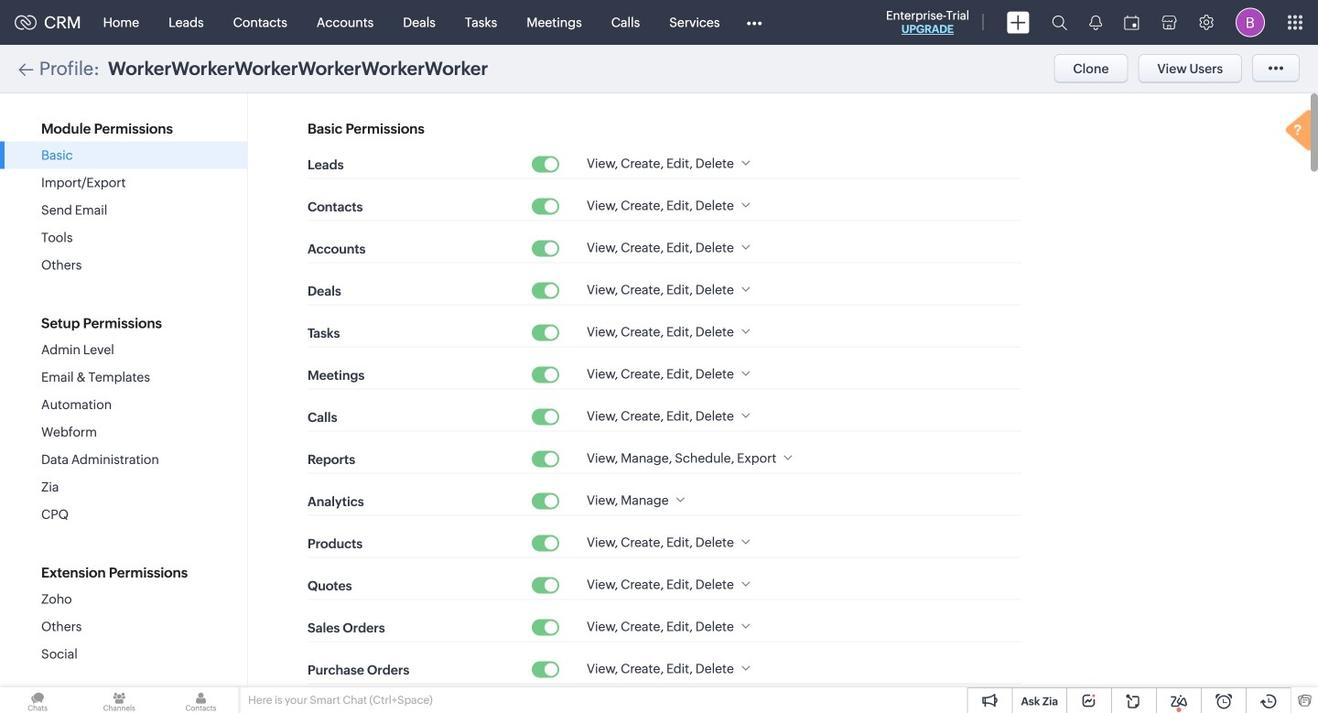 Task type: describe. For each thing, give the bounding box(es) containing it.
create menu image
[[1007, 11, 1030, 33]]

channels image
[[82, 688, 157, 713]]

signals element
[[1079, 0, 1114, 45]]

logo image
[[15, 15, 37, 30]]

signals image
[[1090, 15, 1103, 30]]

profile element
[[1225, 0, 1277, 44]]

search image
[[1052, 15, 1068, 30]]

create menu element
[[996, 0, 1041, 44]]

search element
[[1041, 0, 1079, 45]]

profile image
[[1236, 8, 1266, 37]]

Other Modules field
[[735, 8, 774, 37]]



Task type: locate. For each thing, give the bounding box(es) containing it.
chats image
[[0, 688, 75, 713]]

help image
[[1282, 107, 1319, 157]]

contacts image
[[163, 688, 239, 713]]

calendar image
[[1125, 15, 1140, 30]]



Task type: vqa. For each thing, say whether or not it's contained in the screenshot.
next record image in the right top of the page
no



